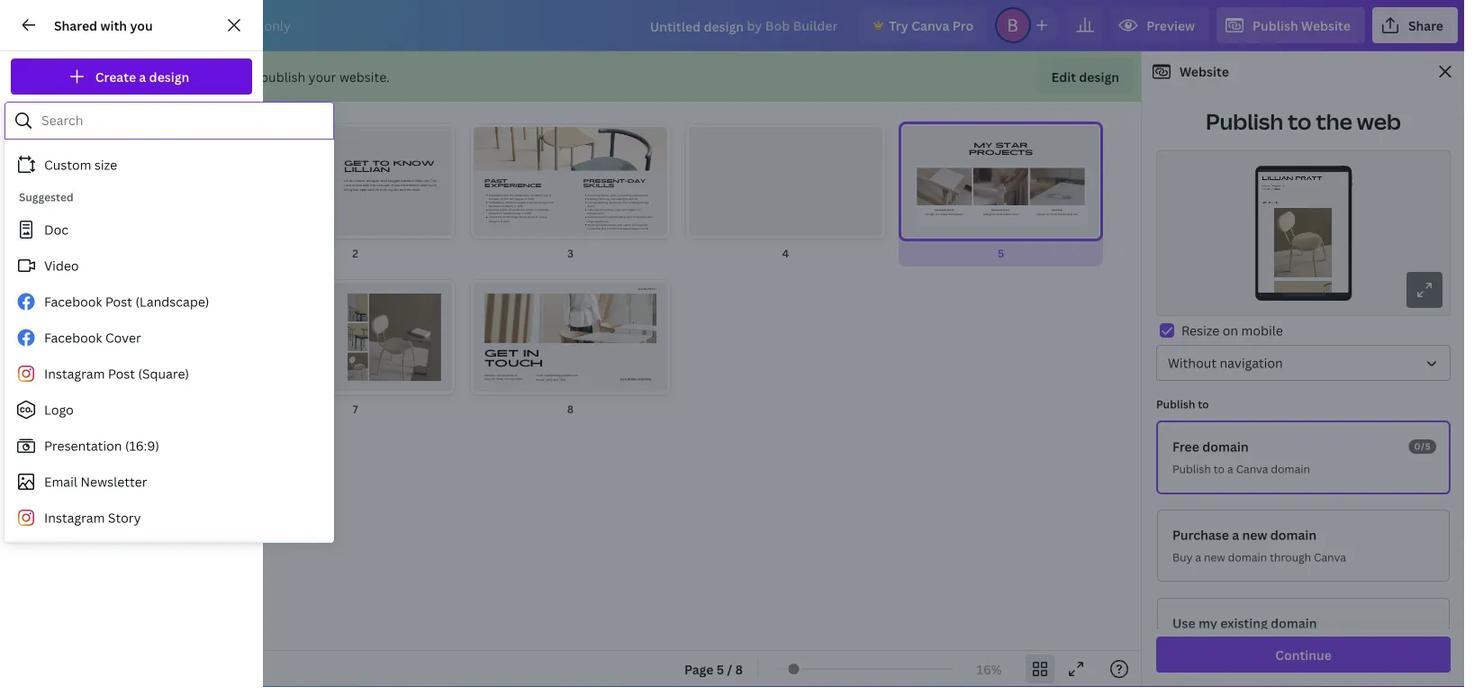 Task type: locate. For each thing, give the bounding box(es) containing it.
bachelor
[[489, 197, 500, 201]]

for down amber
[[936, 212, 939, 216]]

commercial
[[607, 227, 622, 231]]

and left or
[[611, 197, 615, 201]]

0 horizontal spatial i
[[344, 183, 345, 188]]

0 horizontal spatial your
[[126, 68, 154, 85]]

domain up publish to a canva domain
[[1202, 438, 1249, 455]]

1 horizontal spatial as
[[179, 326, 190, 332]]

facebook
[[44, 293, 102, 310], [44, 329, 102, 346]]

bring
[[344, 187, 352, 193], [635, 223, 642, 227]]

present-day skills
[[583, 178, 646, 189]]

house inside the graduated from the trempleway academy with a bachelor of fine arts degree in 2020 obtained my master's degree in interior design from the same academy in 2022 became a part-time teacher at the trempleway institute for interior design in 2023 joined the dxcb design studio as an in-house designer in 2023
[[539, 216, 547, 220]]

design up inside
[[133, 326, 166, 332]]

design up the search search box
[[149, 68, 189, 85]]

1 facebook from the top
[[44, 293, 102, 310]]

4 for from the left
[[1047, 212, 1050, 216]]

shared for shared content will appear here
[[34, 230, 77, 247]]

1 horizontal spatial get
[[485, 348, 518, 359]]

much
[[84, 332, 111, 338]]

1 i from the left
[[344, 183, 345, 188]]

0 horizontal spatial an
[[350, 179, 354, 184]]

projects
[[969, 148, 1033, 156]]

0 horizontal spatial canva
[[912, 17, 950, 34]]

an left in-
[[532, 216, 535, 220]]

in up at
[[527, 201, 529, 205]]

edit
[[1052, 68, 1076, 85]]

0 vertical spatial get
[[344, 159, 369, 167]]

approach
[[360, 187, 375, 193]]

bring left their
[[635, 223, 642, 227]]

reading,
[[588, 197, 598, 201]]

design left restaurant
[[1037, 212, 1046, 216]]

2 vertical spatial canva
[[1314, 549, 1346, 564]]

lillian inside get to know lillian
[[344, 165, 390, 174]]

i left am
[[344, 183, 345, 188]]

as right studio
[[528, 216, 531, 220]]

0 horizontal spatial as
[[92, 344, 104, 350]]

by
[[747, 17, 762, 35]]

space inside assessing space, room, or builiding requirements reading, drawing, and editing blueprints conceptualizing, sketching, and rendering design plans adhering to building codes and inspection requirements determining the optimal placement of furniture and large appliances working collaboratively with clients to bring their residential and commercial space dreams to life
[[623, 227, 631, 231]]

1 vertical spatial of
[[501, 197, 503, 201]]

1 horizontal spatial 8
[[735, 661, 743, 678]]

1 for from the left
[[499, 212, 503, 216]]

a down free domain
[[1228, 461, 1234, 476]]

8 inside button
[[735, 661, 743, 678]]

beauvois
[[992, 208, 1003, 211]]

put left in.
[[158, 344, 175, 350]]

0 vertical spatial facebook
[[44, 293, 102, 310]]

requirements down plans
[[588, 212, 604, 216]]

1 horizontal spatial i
[[427, 183, 428, 188]]

pratt
[[122, 131, 183, 143]]

working
[[588, 223, 598, 227]]

1 vertical spatial shared
[[34, 230, 77, 247]]

house
[[947, 208, 954, 211], [539, 216, 547, 220]]

1 horizontal spatial designer
[[489, 219, 500, 223]]

blogger
[[388, 179, 400, 184]]

dxcb
[[503, 216, 509, 220]]

in up email:
[[523, 348, 539, 359]]

facebook for facebook cover
[[44, 329, 102, 346]]

get up interior
[[344, 159, 369, 167]]

facebook cover
[[44, 329, 141, 346]]

0 vertical spatial of
[[390, 183, 393, 188]]

1 horizontal spatial website
[[1301, 17, 1351, 34]]

2 horizontal spatial canva
[[1314, 549, 1346, 564]]

1 horizontal spatial house
[[947, 208, 954, 211]]

restaurant
[[1053, 212, 1067, 216]]

1 vertical spatial what
[[107, 344, 135, 350]]

7890
[[559, 377, 566, 382]]

domain inside the 'use my existing domain' button
[[1271, 614, 1317, 631]]

0 horizontal spatial bring
[[344, 187, 352, 193]]

my inside the graduated from the trempleway academy with a bachelor of fine arts degree in 2020 obtained my master's degree in interior design from the same academy in 2022 became a part-time teacher at the trempleway institute for interior design in 2023 joined the dxcb design studio as an in-house designer in 2023
[[501, 201, 505, 205]]

1 vertical spatial instagram
[[44, 509, 105, 526]]

a right 'create'
[[139, 68, 146, 85]]

0 vertical spatial bring
[[344, 187, 352, 193]]

in.
[[178, 344, 188, 350]]

work.
[[413, 187, 421, 193]]

1 vertical spatial life
[[645, 227, 649, 231]]

+
[[72, 163, 74, 168]]

design
[[704, 17, 744, 35], [149, 68, 189, 85], [157, 68, 197, 85], [1079, 68, 1119, 85], [641, 201, 649, 205], [133, 326, 166, 332]]

0 vertical spatial space
[[623, 227, 631, 231]]

of
[[390, 183, 393, 188], [501, 197, 503, 201], [633, 216, 635, 220]]

0 horizontal spatial space
[[170, 338, 199, 344]]

5
[[998, 245, 1004, 260], [717, 661, 724, 678]]

designer
[[366, 179, 380, 184], [489, 219, 500, 223]]

trempleway
[[515, 193, 530, 198], [534, 208, 549, 212]]

0 horizontal spatial requirements
[[588, 212, 604, 216]]

0 vertical spatial designer
[[366, 179, 380, 184]]

1 vertical spatial bring
[[635, 223, 642, 227]]

1 horizontal spatial an
[[532, 216, 535, 220]]

we've locked your design while you publish your website.
[[43, 68, 390, 85]]

cover
[[105, 329, 141, 346]]

2 facebook from the top
[[44, 329, 102, 346]]

0 vertical spatial what
[[147, 332, 175, 338]]

1 vertical spatial designer
[[489, 219, 500, 223]]

0 vertical spatial 5
[[998, 245, 1004, 260]]

a left part-
[[500, 208, 502, 212]]

the left web
[[1316, 106, 1353, 135]]

1 vertical spatial trempleway
[[534, 208, 549, 212]]

with right the love
[[363, 183, 369, 188]]

0 vertical spatial 8
[[567, 401, 574, 416]]

1 horizontal spatial 5
[[998, 245, 1004, 260]]

1 vertical spatial requirements
[[588, 212, 604, 216]]

facebook for facebook post (landscape)
[[44, 293, 102, 310]]

2 vertical spatial of
[[633, 216, 635, 220]]

to right clients
[[632, 223, 635, 227]]

the inside design for a spa and retreat the amber house design for a boutique hotel beauvois place design for a restaurant and bar frucinni
[[935, 208, 938, 211]]

life right dreams
[[645, 227, 649, 231]]

1 horizontal spatial from
[[548, 201, 554, 205]]

0 horizontal spatial life
[[394, 187, 399, 193]]

0 vertical spatial house
[[947, 208, 954, 211]]

zen
[[394, 183, 400, 188]]

5 down boutique
[[998, 245, 1004, 260]]

0 vertical spatial an
[[350, 179, 354, 184]]

facebook down video in the top of the page
[[44, 293, 102, 310]]

of inside assessing space, room, or builiding requirements reading, drawing, and editing blueprints conceptualizing, sketching, and rendering design plans adhering to building codes and inspection requirements determining the optimal placement of furniture and large appliances working collaboratively with clients to bring their residential and commercial space dreams to life
[[633, 216, 635, 220]]

on
[[1223, 321, 1238, 339]]

publish inside dropdown button
[[1253, 17, 1298, 34]]

as right is
[[179, 326, 190, 332]]

1 vertical spatial website
[[1180, 63, 1229, 80]]

0 vertical spatial lillian
[[344, 165, 390, 174]]

1 horizontal spatial life
[[645, 227, 649, 231]]

edit design
[[1052, 68, 1119, 85]]

put
[[110, 338, 128, 344], [158, 344, 175, 350]]

0 horizontal spatial what
[[107, 344, 135, 350]]

house up spa
[[947, 208, 954, 211]]

with inside the graduated from the trempleway academy with a bachelor of fine arts degree in 2020 obtained my master's degree in interior design from the same academy in 2022 became a part-time teacher at the trempleway institute for interior design in 2023 joined the dxcb design studio as an in-house designer in 2023
[[543, 193, 548, 198]]

space left dreams
[[623, 227, 631, 231]]

in left dxcb
[[500, 219, 503, 223]]

my left work.
[[407, 187, 412, 193]]

bob
[[765, 17, 790, 35]]

canva inside button
[[912, 17, 950, 34]]

1 vertical spatial as
[[179, 326, 190, 332]]

bring inside i'm an interior designer and blogger based in new york city. i am in love with the concept of zen minimalism and i try to bring this approach to both my life and my work.
[[344, 187, 352, 193]]

/
[[727, 661, 732, 678]]

designer up approach
[[366, 179, 380, 184]]

1 vertical spatial lillian
[[638, 287, 647, 292]]

anywhere
[[501, 373, 514, 378]]

design inside interior design is as much about what you don't put inside a space as what you put in.
[[133, 326, 166, 332]]

1 horizontal spatial new
[[1242, 526, 1268, 543]]

2 horizontal spatial of
[[633, 216, 635, 220]]

region
[[1157, 151, 1450, 315]]

the left amber
[[935, 208, 938, 211]]

1 vertical spatial house
[[539, 216, 547, 220]]

for right institute
[[499, 212, 503, 216]]

of left fine
[[501, 197, 503, 201]]

interior design is as much about what you don't put inside a space as what you put in. button
[[43, 283, 237, 417]]

use my existing domain button
[[1156, 597, 1451, 670]]

codes
[[614, 208, 621, 212]]

in right am
[[352, 183, 355, 188]]

a inside dropdown button
[[139, 68, 146, 85]]

design inside main menu bar
[[704, 17, 744, 35]]

instagram story link
[[5, 500, 327, 536]]

domain up continue
[[1271, 614, 1317, 631]]

0 vertical spatial instagram
[[44, 365, 105, 382]]

1 vertical spatial facebook
[[44, 329, 102, 346]]

designer down institute
[[489, 219, 500, 223]]

for down the beauvois
[[993, 212, 996, 216]]

degree up teacher
[[517, 201, 526, 205]]

interior inside interior designer + visual creative
[[47, 163, 57, 168]]

0 horizontal spatial 8
[[567, 401, 574, 416]]

(square)
[[138, 365, 189, 382]]

inside
[[130, 338, 159, 344]]

with right academy
[[543, 193, 548, 198]]

website
[[1301, 17, 1351, 34], [1180, 63, 1229, 80]]

residential
[[588, 227, 601, 231]]

in inside get in touch
[[523, 348, 539, 359]]

degree up 2022
[[515, 197, 524, 201]]

post up about
[[105, 293, 132, 310]]

1 horizontal spatial requirements
[[632, 193, 649, 198]]

design left the while
[[157, 68, 197, 85]]

publish for publish to the web
[[1206, 106, 1284, 135]]

design left by at the right
[[704, 17, 744, 35]]

1 horizontal spatial your
[[309, 68, 336, 85]]

to inside get to know lillian
[[372, 159, 390, 167]]

0 vertical spatial canva
[[912, 17, 950, 34]]

0/5
[[1414, 440, 1431, 452]]

the left concept
[[370, 183, 375, 188]]

an inside the graduated from the trempleway academy with a bachelor of fine arts degree in 2020 obtained my master's degree in interior design from the same academy in 2022 became a part-time teacher at the trempleway institute for interior design in 2023 joined the dxcb design studio as an in-house designer in 2023
[[532, 216, 535, 220]]

my left star at right top
[[974, 141, 993, 149]]

2025 portfolio
[[47, 184, 68, 188]]

post down cover at the left of page
[[108, 365, 135, 382]]

1 vertical spatial an
[[532, 216, 535, 220]]

conceptualizing,
[[588, 201, 608, 205]]

1 horizontal spatial space
[[623, 227, 631, 231]]

a inside interior design is as much about what you don't put inside a space as what you put in.
[[161, 338, 167, 344]]

instagram for instagram post (square)
[[44, 365, 105, 382]]

3
[[567, 245, 574, 260]]

designer inside the graduated from the trempleway academy with a bachelor of fine arts degree in 2020 obtained my master's degree in interior design from the same academy in 2022 became a part-time teacher at the trempleway institute for interior design in 2023 joined the dxcb design studio as an in-house designer in 2023
[[489, 219, 500, 223]]

1 horizontal spatial trempleway
[[534, 208, 549, 212]]

facebook cover link
[[5, 320, 327, 356]]

i left try
[[427, 183, 428, 188]]

facebook left cover at the left of page
[[44, 329, 102, 346]]

5 left /
[[717, 661, 724, 678]]

in left at
[[522, 212, 524, 216]]

design inside dropdown button
[[149, 68, 189, 85]]

space up in.
[[170, 338, 199, 344]]

0 horizontal spatial from
[[503, 193, 509, 198]]

1 horizontal spatial bring
[[635, 223, 642, 227]]

clients
[[623, 223, 631, 227]]

0 vertical spatial post
[[105, 293, 132, 310]]

shared up we've
[[54, 17, 97, 34]]

get inside get in touch
[[485, 348, 518, 359]]

as down don't
[[92, 344, 104, 350]]

0 horizontal spatial designer
[[366, 179, 380, 184]]

in left new
[[412, 179, 415, 184]]

shared
[[54, 17, 97, 34], [34, 230, 77, 247]]

an
[[350, 179, 354, 184], [532, 216, 535, 220]]

large
[[588, 219, 594, 223]]

to left web
[[1288, 106, 1312, 135]]

from
[[503, 193, 509, 198], [548, 201, 554, 205]]

0 vertical spatial website
[[1301, 17, 1351, 34]]

edit design button
[[1037, 59, 1134, 95]]

1 vertical spatial get
[[485, 348, 518, 359]]

1 vertical spatial space
[[170, 338, 199, 344]]

facebook post (landscape)
[[44, 293, 209, 310]]

touch
[[485, 357, 543, 368]]

to up free domain
[[1198, 396, 1209, 411]]

0 vertical spatial from
[[503, 193, 509, 198]]

collaboratively
[[598, 223, 617, 227]]

0 vertical spatial trempleway
[[515, 193, 530, 198]]

home
[[72, 17, 109, 34]]

0 horizontal spatial lillian
[[344, 165, 390, 174]]

0 horizontal spatial 2023
[[503, 219, 509, 223]]

concept
[[376, 183, 389, 188]]

and left the bar
[[1067, 212, 1073, 216]]

new down purchase
[[1204, 549, 1225, 564]]

instagram post (square)
[[44, 365, 189, 382]]

publish to a canva domain
[[1173, 461, 1310, 476]]

spa
[[942, 212, 947, 216]]

pratt
[[648, 287, 657, 292]]

instagram for instagram story
[[44, 509, 105, 526]]

0 horizontal spatial house
[[539, 216, 547, 220]]

to up blogger
[[372, 159, 390, 167]]

with left clients
[[617, 223, 622, 227]]

new
[[1242, 526, 1268, 543], [1204, 549, 1225, 564]]

(123)
[[546, 377, 553, 382]]

your
[[126, 68, 154, 85], [309, 68, 336, 85]]

shared up video in the top of the page
[[34, 230, 77, 247]]

design right rendering
[[641, 201, 649, 205]]

1 horizontal spatial 2023
[[525, 212, 531, 216]]

newsletter
[[80, 473, 147, 490]]

1 vertical spatial 2023
[[503, 219, 509, 223]]

design down academy
[[539, 201, 547, 205]]

8 right /
[[735, 661, 743, 678]]

2 horizontal spatial as
[[528, 216, 531, 220]]

page 5 / 8
[[684, 661, 743, 678]]

life down blogger
[[394, 187, 399, 193]]

life
[[394, 187, 399, 193], [645, 227, 649, 231]]

an right i'm
[[350, 179, 354, 184]]

let's
[[620, 377, 627, 381]]

together
[[637, 377, 651, 381]]

1 horizontal spatial canva
[[1236, 461, 1268, 476]]

of left furniture
[[633, 216, 635, 220]]

publish for publish to a canva domain
[[1173, 461, 1211, 476]]

their
[[643, 223, 648, 227]]

love
[[356, 183, 362, 188]]

canva right through
[[1314, 549, 1346, 564]]

0 vertical spatial life
[[394, 187, 399, 193]]

design down the time
[[510, 216, 519, 220]]

lillian left pratt
[[638, 287, 647, 292]]

of left zen
[[390, 183, 393, 188]]

get inside get to know lillian
[[344, 159, 369, 167]]

will
[[131, 230, 153, 247]]

in
[[412, 179, 415, 184], [352, 183, 355, 188], [525, 197, 527, 201], [527, 201, 529, 205], [514, 205, 516, 209], [522, 212, 524, 216], [500, 219, 503, 223], [523, 348, 539, 359]]

continue
[[1275, 646, 1332, 663]]

main menu bar
[[0, 0, 1465, 51]]

1 instagram from the top
[[44, 365, 105, 382]]

trempleway up in-
[[534, 208, 549, 212]]

2 i from the left
[[427, 183, 428, 188]]

your right publish
[[309, 68, 336, 85]]

1 vertical spatial 8
[[735, 661, 743, 678]]

canva down free domain
[[1236, 461, 1268, 476]]

1 vertical spatial canva
[[1236, 461, 1268, 476]]

8 down let's work together address: 123 anywhere st. any city, state, country 12345 phone: (123) 456 7890 email: hello@reallygreatsite.com at the bottom left of page
[[567, 401, 574, 416]]

0 vertical spatial 2023
[[525, 212, 531, 216]]

lillian pratt
[[638, 287, 657, 292]]

1 vertical spatial post
[[108, 365, 135, 382]]

don't
[[81, 338, 108, 344]]

facebook post (landscape) link
[[5, 284, 327, 320]]

1 horizontal spatial lillian
[[638, 287, 647, 292]]

domain up through
[[1271, 526, 1317, 543]]

1 vertical spatial 5
[[717, 661, 724, 678]]

instagram down email
[[44, 509, 105, 526]]

2 instagram from the top
[[44, 509, 105, 526]]

0 vertical spatial new
[[1242, 526, 1268, 543]]

0 vertical spatial shared
[[54, 17, 97, 34]]

web
[[1357, 106, 1401, 135]]

0 vertical spatial as
[[528, 216, 531, 220]]

my inside my star projects
[[974, 141, 993, 149]]

0 horizontal spatial of
[[390, 183, 393, 188]]

your right "locked"
[[126, 68, 154, 85]]

get up 123
[[485, 348, 518, 359]]

2 your from the left
[[309, 68, 336, 85]]

1 horizontal spatial of
[[501, 197, 503, 201]]

2 vertical spatial as
[[92, 344, 104, 350]]

1 vertical spatial new
[[1204, 549, 1225, 564]]

the left optimal
[[604, 216, 608, 220]]

space,
[[601, 193, 609, 198]]

0 horizontal spatial get
[[344, 159, 369, 167]]

0 horizontal spatial 5
[[717, 661, 724, 678]]



Task type: vqa. For each thing, say whether or not it's contained in the screenshot.
the Color range icon on the left of page
no



Task type: describe. For each thing, give the bounding box(es) containing it.
the left same
[[489, 205, 493, 209]]

pro
[[953, 17, 974, 34]]

presentation (16:9)
[[44, 437, 159, 454]]

optimal
[[608, 216, 618, 220]]

instagram post (square) link
[[5, 356, 327, 392]]

based
[[401, 179, 411, 184]]

a down frucinni
[[1051, 212, 1053, 216]]

you right home "link"
[[130, 17, 153, 34]]

with inside i'm an interior designer and blogger based in new york city. i am in love with the concept of zen minimalism and i try to bring this approach to both my life and my work.
[[363, 183, 369, 188]]

of inside the graduated from the trempleway academy with a bachelor of fine arts degree in 2020 obtained my master's degree in interior design from the same academy in 2022 became a part-time teacher at the trempleway institute for interior design in 2023 joined the dxcb design studio as an in-house designer in 2023
[[501, 197, 503, 201]]

with inside assessing space, room, or builiding requirements reading, drawing, and editing blueprints conceptualizing, sketching, and rendering design plans adhering to building codes and inspection requirements determining the optimal placement of furniture and large appliances working collaboratively with clients to bring their residential and commercial space dreams to life
[[617, 223, 622, 227]]

the inside i'm an interior designer and blogger based in new york city. i am in love with the concept of zen minimalism and i try to bring this approach to both my life and my work.
[[370, 183, 375, 188]]

2020
[[528, 197, 534, 201]]

present-
[[583, 178, 628, 184]]

day
[[628, 178, 646, 184]]

and down appliances on the top left of page
[[601, 227, 606, 231]]

design left spa
[[926, 212, 935, 216]]

to left building
[[600, 208, 602, 212]]

doc
[[44, 221, 68, 238]]

and right the codes
[[622, 208, 627, 212]]

the left dxcb
[[498, 216, 502, 220]]

in left 2020
[[525, 197, 527, 201]]

studio
[[519, 216, 527, 220]]

design right edit
[[1079, 68, 1119, 85]]

email newsletter link
[[5, 464, 327, 500]]

room,
[[610, 193, 617, 198]]

i'm
[[344, 179, 349, 184]]

0 horizontal spatial put
[[110, 338, 128, 344]]

inspection
[[628, 208, 641, 212]]

1 vertical spatial from
[[548, 201, 554, 205]]

you up in.
[[177, 332, 196, 338]]

post for instagram
[[108, 365, 135, 382]]

shared for shared with you
[[54, 17, 97, 34]]

of inside i'm an interior designer and blogger based in new york city. i am in love with the concept of zen minimalism and i try to bring this approach to both my life and my work.
[[390, 183, 393, 188]]

for inside the graduated from the trempleway academy with a bachelor of fine arts degree in 2020 obtained my master's degree in interior design from the same academy in 2022 became a part-time teacher at the trempleway institute for interior design in 2023 joined the dxcb design studio as an in-house designer in 2023
[[499, 212, 503, 216]]

0 vertical spatial requirements
[[632, 193, 649, 198]]

city,
[[490, 377, 496, 381]]

city.
[[431, 179, 437, 184]]

appliances
[[595, 219, 609, 223]]

a right purchase
[[1232, 526, 1239, 543]]

story
[[108, 509, 141, 526]]

interior inside interior design is as much about what you don't put inside a space as what you put in.
[[90, 326, 131, 332]]

doc link
[[5, 212, 327, 248]]

place
[[1003, 208, 1010, 211]]

get in touch
[[485, 348, 543, 368]]

a down the beauvois
[[997, 212, 999, 216]]

try canva pro
[[889, 17, 974, 34]]

1 your from the left
[[126, 68, 154, 85]]

free
[[1173, 438, 1199, 455]]

publish for publish website
[[1253, 17, 1298, 34]]

get for to
[[344, 159, 369, 167]]

and down based
[[400, 187, 406, 193]]

an inside i'm an interior designer and blogger based in new york city. i am in love with the concept of zen minimalism and i try to bring this approach to both my life and my work.
[[350, 179, 354, 184]]

get for in
[[485, 348, 518, 359]]

1 horizontal spatial put
[[158, 344, 175, 350]]

and right spa
[[948, 212, 953, 216]]

and left try
[[420, 183, 426, 188]]

space inside interior design is as much about what you don't put inside a space as what you put in.
[[170, 338, 199, 344]]

view only
[[233, 17, 291, 34]]

life inside assessing space, room, or builiding requirements reading, drawing, and editing blueprints conceptualizing, sketching, and rendering design plans adhering to building codes and inspection requirements determining the optimal placement of furniture and large appliances working collaboratively with clients to bring their residential and commercial space dreams to life
[[645, 227, 649, 231]]

placement
[[619, 216, 632, 220]]

and right furniture
[[647, 216, 652, 220]]

to right dreams
[[642, 227, 644, 231]]

in left 2022
[[514, 205, 516, 209]]

0 horizontal spatial website
[[1180, 63, 1229, 80]]

the inside assessing space, room, or builiding requirements reading, drawing, and editing blueprints conceptualizing, sketching, and rendering design plans adhering to building codes and inspection requirements determining the optimal placement of furniture and large appliances working collaboratively with clients to bring their residential and commercial space dreams to life
[[604, 216, 608, 220]]

state,
[[496, 377, 504, 381]]

furniture
[[636, 216, 647, 220]]

buy
[[1173, 549, 1193, 564]]

preview button
[[1111, 7, 1210, 43]]

drawing,
[[599, 197, 610, 201]]

frucinni
[[1052, 208, 1062, 211]]

my right both
[[388, 187, 393, 193]]

i'm an interior designer and blogger based in new york city. i am in love with the concept of zen minimalism and i try to bring this approach to both my life and my work.
[[344, 179, 437, 193]]

bring inside assessing space, room, or builiding requirements reading, drawing, and editing blueprints conceptualizing, sketching, and rendering design plans adhering to building codes and inspection requirements determining the optimal placement of furniture and large appliances working collaboratively with clients to bring their residential and commercial space dreams to life
[[635, 223, 642, 227]]

post for facebook
[[105, 293, 132, 310]]

know
[[393, 159, 435, 167]]

the right at
[[529, 208, 533, 212]]

both
[[380, 187, 387, 193]]

presentation (16:9) link
[[5, 428, 327, 464]]

my inside the 'use my existing domain' button
[[1199, 614, 1218, 631]]

portfolio
[[55, 184, 68, 188]]

am
[[346, 183, 351, 188]]

as inside the graduated from the trempleway academy with a bachelor of fine arts degree in 2020 obtained my master's degree in interior design from the same academy in 2022 became a part-time teacher at the trempleway institute for interior design in 2023 joined the dxcb design studio as an in-house designer in 2023
[[528, 216, 531, 220]]

about
[[114, 332, 144, 338]]

custom size button
[[5, 147, 327, 183]]

to down free domain
[[1214, 461, 1225, 476]]

assessing
[[588, 193, 600, 198]]

editing
[[616, 197, 625, 201]]

home link
[[58, 7, 123, 43]]

and up both
[[381, 179, 387, 184]]

design down 2022
[[513, 212, 521, 216]]

new
[[416, 179, 422, 184]]

master's
[[506, 201, 516, 205]]

domain left through
[[1228, 549, 1267, 564]]

canva inside the purchase a new domain buy a new domain through canva
[[1314, 549, 1346, 564]]

academy
[[501, 205, 513, 209]]

while
[[200, 68, 232, 85]]

plans
[[588, 205, 595, 209]]

logo link
[[5, 392, 327, 428]]

domain up the purchase a new domain buy a new domain through canva on the bottom of page
[[1271, 461, 1310, 476]]

0 horizontal spatial new
[[1204, 549, 1225, 564]]

5 inside button
[[717, 661, 724, 678]]

and down builiding
[[622, 201, 627, 205]]

hotel
[[1012, 212, 1018, 216]]

12345
[[515, 377, 523, 381]]

publish for publish to
[[1156, 396, 1195, 411]]

house inside design for a spa and retreat the amber house design for a boutique hotel beauvois place design for a restaurant and bar frucinni
[[947, 208, 954, 211]]

2
[[352, 245, 358, 260]]

arts
[[509, 197, 514, 201]]

at
[[526, 208, 528, 212]]

2 for from the left
[[936, 212, 939, 216]]

designer
[[58, 163, 71, 168]]

content
[[80, 230, 128, 247]]

(landscape)
[[135, 293, 209, 310]]

time
[[509, 208, 515, 212]]

building
[[603, 208, 613, 212]]

size
[[95, 156, 117, 173]]

0 horizontal spatial trempleway
[[515, 193, 530, 198]]

design inside assessing space, room, or builiding requirements reading, drawing, and editing blueprints conceptualizing, sketching, and rendering design plans adhering to building codes and inspection requirements determining the optimal placement of furniture and large appliances working collaboratively with clients to bring their residential and commercial space dreams to life
[[641, 201, 649, 205]]

use my existing domain
[[1173, 614, 1317, 631]]

a right buy on the right bottom of page
[[1195, 549, 1201, 564]]

Search search field
[[41, 104, 322, 138]]

untitled
[[650, 17, 701, 35]]

the right fine
[[510, 193, 514, 198]]

a right academy
[[549, 193, 551, 198]]

try
[[429, 183, 433, 188]]

purchase
[[1173, 526, 1229, 543]]

joined
[[489, 216, 497, 220]]

to right try
[[434, 183, 437, 188]]

life inside i'm an interior designer and blogger based in new york city. i am in love with the concept of zen minimalism and i try to bring this approach to both my life and my work.
[[394, 187, 399, 193]]

graduated from the trempleway academy with a bachelor of fine arts degree in 2020 obtained my master's degree in interior design from the same academy in 2022 became a part-time teacher at the trempleway institute for interior design in 2023 joined the dxcb design studio as an in-house designer in 2023
[[489, 193, 554, 223]]

we've
[[43, 68, 80, 85]]

designer inside i'm an interior designer and blogger based in new york city. i am in love with the concept of zen minimalism and i try to bring this approach to both my life and my work.
[[366, 179, 380, 184]]

with up 'create'
[[100, 17, 127, 34]]

purchase a new domain buy a new domain through canva
[[1173, 526, 1346, 564]]

same
[[494, 205, 501, 209]]

create a design button
[[11, 59, 252, 95]]

builder
[[793, 17, 838, 35]]

mobile
[[1242, 321, 1283, 339]]

use
[[1173, 614, 1196, 631]]

to left both
[[376, 187, 379, 193]]

(16:9)
[[125, 437, 159, 454]]

publish to
[[1156, 396, 1209, 411]]

continue button
[[1156, 637, 1451, 673]]

create a design
[[95, 68, 189, 85]]

1 horizontal spatial what
[[147, 332, 175, 338]]

bar
[[1073, 212, 1078, 216]]

let's work together address: 123 anywhere st. any city, state, country 12345 phone: (123) 456 7890 email: hello@reallygreatsite.com
[[485, 373, 651, 382]]

page
[[684, 661, 714, 678]]

create
[[95, 68, 136, 85]]

you right the while
[[235, 68, 257, 85]]

custom size
[[44, 156, 117, 173]]

logo
[[44, 401, 74, 418]]

amber
[[939, 208, 946, 211]]

you down inside
[[137, 344, 156, 350]]

through
[[1270, 549, 1311, 564]]

a left spa
[[940, 212, 942, 216]]

presentation
[[44, 437, 122, 454]]

star
[[996, 141, 1028, 149]]

website inside dropdown button
[[1301, 17, 1351, 34]]

3 for from the left
[[993, 212, 996, 216]]

design down the beauvois
[[983, 212, 992, 216]]

suggested
[[19, 190, 74, 204]]

rendering
[[628, 201, 640, 205]]



